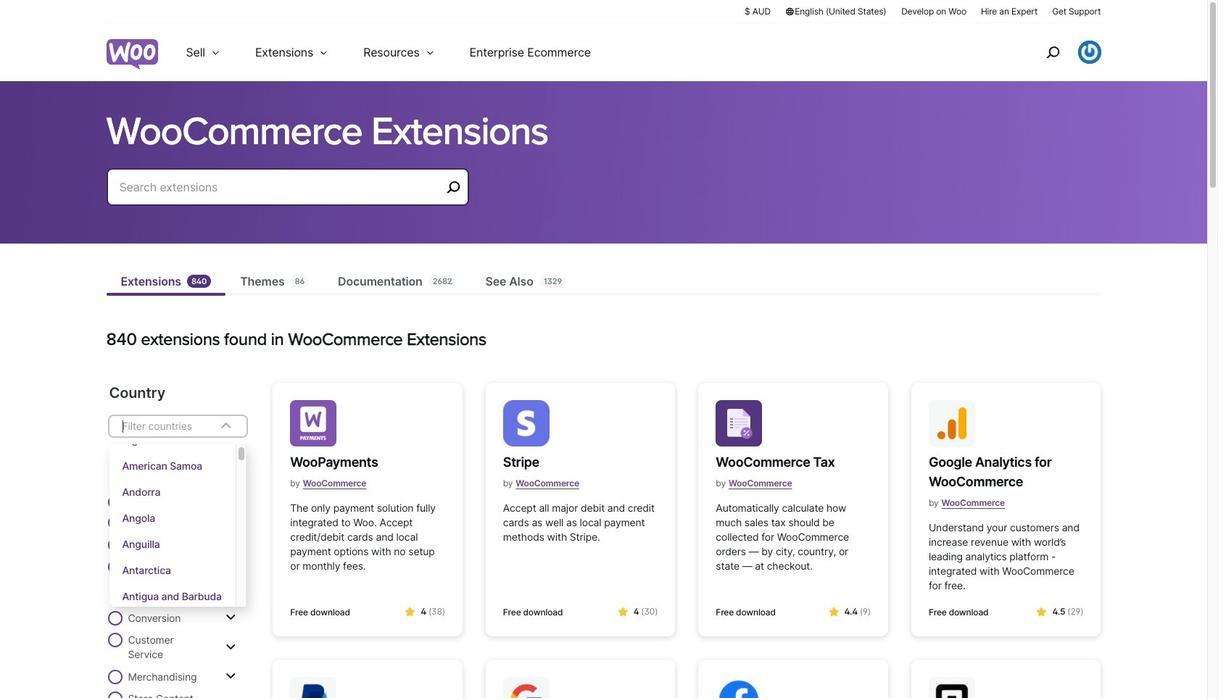 Task type: locate. For each thing, give the bounding box(es) containing it.
0 vertical spatial show subcategories image
[[226, 576, 236, 587]]

service navigation menu element
[[1015, 29, 1102, 76]]

7 option from the top
[[109, 584, 236, 610]]

option
[[109, 427, 236, 453], [109, 453, 236, 480], [109, 480, 236, 506], [109, 506, 236, 532], [109, 532, 236, 558], [109, 558, 236, 584], [109, 584, 236, 610]]

1 option from the top
[[109, 427, 236, 453]]

1 vertical spatial show subcategories image
[[226, 671, 236, 683]]

3 show subcategories image from the top
[[226, 642, 236, 653]]

1 vertical spatial show subcategories image
[[226, 612, 236, 624]]

angle down image
[[218, 418, 235, 435]]

0 vertical spatial show subcategories image
[[226, 539, 236, 551]]

list box
[[109, 427, 247, 610]]

2 vertical spatial show subcategories image
[[226, 642, 236, 653]]

show subcategories image
[[226, 576, 236, 587], [226, 612, 236, 624], [226, 642, 236, 653]]

4 option from the top
[[109, 506, 236, 532]]

2 option from the top
[[109, 453, 236, 480]]

Filter countries field
[[108, 415, 248, 610], [121, 417, 208, 436]]

show subcategories image
[[226, 539, 236, 551], [226, 671, 236, 683]]

3 option from the top
[[109, 480, 236, 506]]

search image
[[1042, 41, 1065, 64]]

2 show subcategories image from the top
[[226, 612, 236, 624]]

1 show subcategories image from the top
[[226, 576, 236, 587]]

None search field
[[106, 168, 469, 223]]



Task type: describe. For each thing, give the bounding box(es) containing it.
Search extensions search field
[[119, 177, 442, 197]]

1 show subcategories image from the top
[[226, 539, 236, 551]]

5 option from the top
[[109, 532, 236, 558]]

2 show subcategories image from the top
[[226, 671, 236, 683]]

open account menu image
[[1079, 41, 1102, 64]]

6 option from the top
[[109, 558, 236, 584]]



Task type: vqa. For each thing, say whether or not it's contained in the screenshot.
Open account menu ICON
yes



